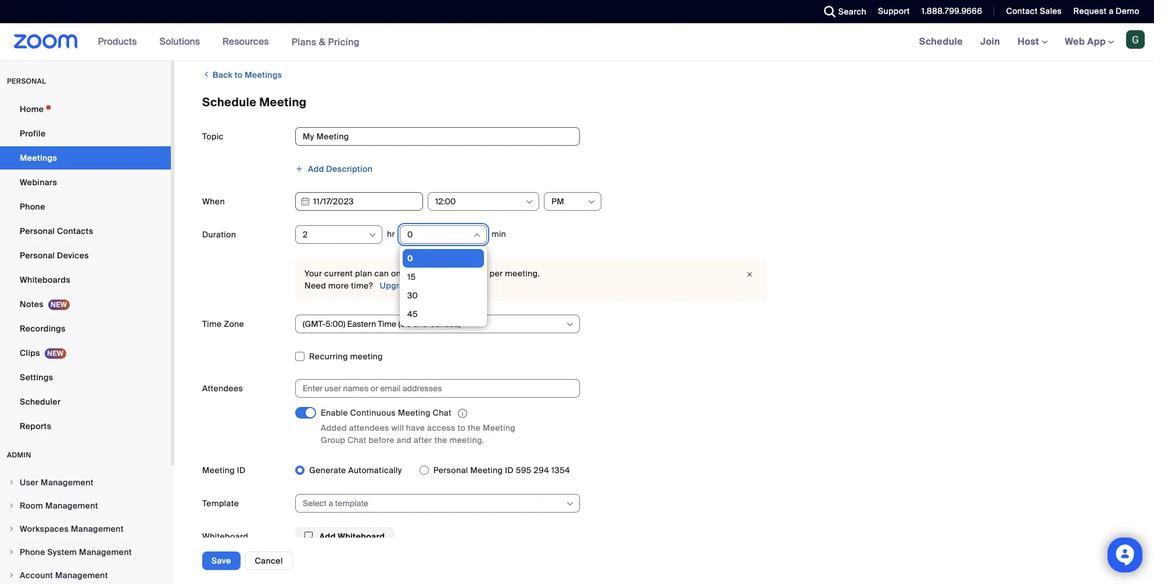 Task type: vqa. For each thing, say whether or not it's contained in the screenshot.
'Home Phone' text box
no



Task type: describe. For each thing, give the bounding box(es) containing it.
devices
[[57, 251, 89, 261]]

personal devices link
[[0, 244, 171, 267]]

Topic text field
[[295, 127, 580, 146]]

add description
[[308, 164, 373, 174]]

resources button
[[223, 23, 274, 60]]

close image
[[743, 269, 757, 281]]

2 ai from the left
[[161, 19, 169, 30]]

&
[[319, 36, 326, 48]]

show options image for pm
[[587, 198, 597, 207]]

2 horizontal spatial upgrade
[[535, 19, 570, 30]]

profile link
[[0, 122, 171, 145]]

to left companion at the top left
[[381, 19, 389, 30]]

time
[[202, 319, 222, 330]]

meeting id option group
[[295, 462, 1127, 480]]

time zone
[[202, 319, 244, 330]]

automatically
[[348, 466, 402, 476]]

schedule meeting
[[202, 95, 307, 110]]

and inside added attendees will have access to the meeting group chat before and after the meeting.
[[397, 436, 412, 446]]

Persistent Chat, enter email address,Enter user names or email addresses text field
[[303, 380, 562, 398]]

current
[[324, 269, 353, 279]]

schedule for schedule
[[920, 35, 963, 48]]

can
[[375, 269, 389, 279]]

hide options image
[[473, 231, 482, 240]]

pm button
[[552, 193, 587, 210]]

chat inside application
[[433, 408, 452, 419]]

home
[[20, 104, 44, 115]]

add image
[[295, 165, 303, 173]]

have
[[406, 423, 425, 434]]

support
[[410, 269, 440, 279]]

1.888.799.9666 button up schedule 'link'
[[922, 6, 983, 16]]

add description button
[[295, 160, 373, 178]]

to up the resources
[[249, 19, 256, 30]]

personal devices
[[20, 251, 89, 261]]

duration
[[202, 230, 236, 240]]

when
[[202, 197, 225, 207]]

contact sales
[[1007, 6, 1062, 16]]

web app
[[1065, 35, 1106, 48]]

admin
[[7, 451, 31, 460]]

meeting up template
[[202, 466, 235, 476]]

plans & pricing
[[292, 36, 360, 48]]

schedule link
[[911, 23, 972, 60]]

app
[[1088, 35, 1106, 48]]

join
[[981, 35, 1001, 48]]

scheduler
[[20, 397, 61, 408]]

access inside "meet zoom ai companion," footer
[[350, 19, 379, 30]]

meeting
[[350, 352, 383, 362]]

user management menu item
[[0, 472, 171, 494]]

2 button
[[303, 226, 367, 244]]

before
[[369, 436, 395, 446]]

added
[[321, 423, 347, 434]]

0 horizontal spatial upgrade
[[212, 19, 246, 30]]

cancel button
[[245, 552, 293, 571]]

add whiteboard
[[317, 532, 385, 543]]

save button
[[202, 552, 240, 571]]

enable continuous meeting chat
[[321, 408, 452, 419]]

home link
[[0, 98, 171, 121]]

chat inside added attendees will have access to the meeting group chat before and after the meeting.
[[348, 436, 367, 446]]

personal
[[7, 77, 46, 86]]

your
[[124, 19, 141, 30]]

1 id from the left
[[237, 466, 246, 476]]

web app button
[[1065, 35, 1115, 48]]

2 zoom from the left
[[259, 19, 282, 30]]

demo
[[1116, 6, 1140, 16]]

get
[[335, 19, 348, 30]]

meeting. inside your current plan can only support 40 minutes per meeting. need more time? upgrade now
[[505, 269, 540, 279]]

contacts
[[57, 226, 93, 237]]

workspaces management menu item
[[0, 519, 171, 541]]

enable
[[321, 408, 348, 419]]

0 horizontal spatial the
[[435, 436, 447, 446]]

at
[[449, 19, 457, 30]]

resources
[[223, 35, 269, 48]]

and inside "meet zoom ai companion," footer
[[318, 19, 333, 30]]

plan
[[355, 269, 372, 279]]

after
[[414, 436, 432, 446]]

only
[[391, 269, 407, 279]]

meeting id
[[202, 466, 246, 476]]

cancel
[[255, 556, 283, 567]]

meet zoom ai companion, your new ai assistant! upgrade to zoom one pro and get access to ai companion at no additional cost. upgrade today
[[14, 19, 595, 30]]

personal for personal devices
[[20, 251, 55, 261]]

join link
[[972, 23, 1009, 60]]

notes
[[20, 299, 44, 310]]

3 ai from the left
[[391, 19, 399, 30]]

phone for phone system management
[[20, 548, 45, 558]]

solutions
[[160, 35, 200, 48]]

right image
[[8, 573, 15, 580]]

personal meeting id 595 294 1354
[[434, 466, 570, 476]]

add for add description
[[308, 164, 324, 174]]

back to meetings
[[211, 70, 282, 80]]

personal for personal contacts
[[20, 226, 55, 237]]

min
[[492, 229, 506, 239]]

web
[[1065, 35, 1085, 48]]

attendees
[[349, 423, 389, 434]]

host
[[1018, 35, 1042, 48]]

support
[[879, 6, 910, 16]]

webinars
[[20, 177, 57, 188]]

show options image for 2
[[368, 231, 377, 240]]

today
[[572, 19, 595, 30]]

upgrade today link
[[535, 19, 595, 30]]

user management
[[20, 478, 93, 488]]

add whiteboard button
[[295, 528, 394, 547]]

management for room management
[[45, 501, 98, 512]]

companion,
[[72, 19, 122, 30]]

clips link
[[0, 342, 171, 365]]

description
[[326, 164, 373, 174]]

group
[[321, 436, 346, 446]]



Task type: locate. For each thing, give the bounding box(es) containing it.
1.888.799.9666 button up join
[[913, 0, 986, 23]]

recordings link
[[0, 317, 171, 341]]

notes link
[[0, 293, 171, 316]]

template
[[202, 499, 239, 509]]

enable continuous meeting chat application
[[321, 408, 542, 420]]

1 phone from the top
[[20, 202, 45, 212]]

meetings inside personal menu menu
[[20, 153, 57, 163]]

right image for room management
[[8, 503, 15, 510]]

0 right hr on the left top
[[408, 230, 413, 240]]

0 vertical spatial show options image
[[587, 198, 597, 207]]

0 vertical spatial meeting.
[[505, 269, 540, 279]]

1 vertical spatial show options image
[[368, 231, 377, 240]]

products
[[98, 35, 137, 48]]

45
[[408, 309, 418, 320]]

phone system management menu item
[[0, 542, 171, 564]]

15
[[408, 272, 416, 283]]

1 zoom from the left
[[37, 19, 60, 30]]

personal contacts link
[[0, 220, 171, 243]]

whiteboards
[[20, 275, 70, 285]]

show options image left hr on the left top
[[368, 231, 377, 240]]

personal
[[20, 226, 55, 237], [20, 251, 55, 261], [434, 466, 468, 476]]

0 for 0
[[408, 230, 413, 240]]

search
[[839, 6, 867, 17]]

1 horizontal spatial the
[[468, 423, 481, 434]]

attendees
[[202, 384, 243, 394]]

meetings up schedule meeting
[[245, 70, 282, 80]]

save
[[212, 556, 231, 567]]

workspaces management
[[20, 524, 124, 535]]

chat left learn more about enable continuous meeting chat image
[[433, 408, 452, 419]]

workspaces
[[20, 524, 69, 535]]

0 horizontal spatial meetings
[[20, 153, 57, 163]]

the right after
[[435, 436, 447, 446]]

294
[[534, 466, 549, 476]]

id up template
[[237, 466, 246, 476]]

right image inside room management "menu item"
[[8, 503, 15, 510]]

reports link
[[0, 415, 171, 438]]

right image inside phone system management menu item
[[8, 549, 15, 556]]

0 vertical spatial meetings
[[245, 70, 282, 80]]

0 vertical spatial personal
[[20, 226, 55, 237]]

meeting left "595"
[[470, 466, 503, 476]]

595
[[516, 466, 532, 476]]

meeting. right per
[[505, 269, 540, 279]]

1 horizontal spatial id
[[505, 466, 514, 476]]

add
[[308, 164, 324, 174], [320, 532, 336, 543]]

pro
[[303, 19, 316, 30]]

meetings navigation
[[911, 23, 1155, 61]]

to right back
[[235, 70, 243, 80]]

clips
[[20, 348, 40, 359]]

0 vertical spatial phone
[[20, 202, 45, 212]]

0 vertical spatial show options image
[[525, 198, 534, 207]]

upgrade down only
[[380, 281, 414, 291]]

request
[[1074, 6, 1107, 16]]

meetings link
[[0, 147, 171, 170]]

0 vertical spatial and
[[318, 19, 333, 30]]

0 inside 0 15
[[408, 253, 413, 264]]

schedule down 1.888.799.9666
[[920, 35, 963, 48]]

management down room management "menu item"
[[71, 524, 124, 535]]

new
[[143, 19, 159, 30]]

plans
[[292, 36, 317, 48]]

product information navigation
[[89, 23, 369, 61]]

2 phone from the top
[[20, 548, 45, 558]]

will
[[392, 423, 404, 434]]

0 vertical spatial chat
[[433, 408, 452, 419]]

and left 'get'
[[318, 19, 333, 30]]

right image inside workspaces management menu item
[[8, 526, 15, 533]]

show options image right "pm" popup button
[[587, 198, 597, 207]]

meeting up have
[[398, 408, 431, 419]]

meeting down back to meetings
[[259, 95, 307, 110]]

profile picture image
[[1127, 30, 1145, 49]]

personal for personal meeting id 595 294 1354
[[434, 466, 468, 476]]

contact sales link
[[998, 0, 1065, 23], [1007, 6, 1062, 16]]

right image left workspaces
[[8, 526, 15, 533]]

3 right image from the top
[[8, 526, 15, 533]]

1354
[[552, 466, 570, 476]]

add for add whiteboard
[[320, 532, 336, 543]]

0
[[408, 230, 413, 240], [408, 253, 413, 264]]

1 vertical spatial meetings
[[20, 153, 57, 163]]

one
[[284, 19, 300, 30]]

1 vertical spatial access
[[427, 423, 456, 434]]

recurring
[[309, 352, 348, 362]]

upgrade right cost.
[[535, 19, 570, 30]]

continuous
[[350, 408, 396, 419]]

meeting. inside added attendees will have access to the meeting group chat before and after the meeting.
[[450, 436, 485, 446]]

1 vertical spatial the
[[435, 436, 447, 446]]

0 vertical spatial 0
[[408, 230, 413, 240]]

personal up personal devices
[[20, 226, 55, 237]]

1 horizontal spatial and
[[397, 436, 412, 446]]

show options image down 1354
[[566, 500, 575, 509]]

add inside add whiteboard button
[[320, 532, 336, 543]]

phone up account
[[20, 548, 45, 558]]

personal up select meeting template text field
[[434, 466, 468, 476]]

hr
[[387, 229, 395, 239]]

1 horizontal spatial access
[[427, 423, 456, 434]]

meet
[[14, 19, 35, 30]]

1 vertical spatial personal
[[20, 251, 55, 261]]

request a demo
[[1074, 6, 1140, 16]]

products button
[[98, 23, 142, 60]]

personal up the whiteboards
[[20, 251, 55, 261]]

30
[[408, 291, 418, 301]]

1 horizontal spatial whiteboard
[[338, 532, 385, 543]]

account management menu item
[[0, 565, 171, 585]]

meeting.
[[505, 269, 540, 279], [450, 436, 485, 446]]

pricing
[[328, 36, 360, 48]]

to down learn more about enable continuous meeting chat image
[[458, 423, 466, 434]]

0 horizontal spatial id
[[237, 466, 246, 476]]

0 horizontal spatial zoom
[[37, 19, 60, 30]]

back to meetings link
[[202, 65, 282, 84]]

2
[[303, 230, 308, 240]]

ai right new
[[161, 19, 169, 30]]

1 right image from the top
[[8, 480, 15, 487]]

add inside the add description button
[[308, 164, 324, 174]]

1 horizontal spatial meetings
[[245, 70, 282, 80]]

back
[[213, 70, 233, 80]]

schedule for schedule meeting
[[202, 95, 257, 110]]

more
[[328, 281, 349, 291]]

0 for 0 15
[[408, 253, 413, 264]]

management up workspaces management
[[45, 501, 98, 512]]

0 horizontal spatial whiteboard
[[202, 532, 248, 543]]

room management
[[20, 501, 98, 512]]

need
[[305, 281, 326, 291]]

phone inside phone system management menu item
[[20, 548, 45, 558]]

0 horizontal spatial ai
[[62, 19, 70, 30]]

meeting inside option group
[[470, 466, 503, 476]]

2 horizontal spatial show options image
[[587, 198, 597, 207]]

schedule inside 'link'
[[920, 35, 963, 48]]

list box
[[403, 249, 484, 324]]

management inside 'menu item'
[[55, 571, 108, 581]]

phone inside phone link
[[20, 202, 45, 212]]

meeting inside application
[[398, 408, 431, 419]]

upgrade
[[212, 19, 246, 30], [535, 19, 570, 30], [380, 281, 414, 291]]

management inside "menu item"
[[45, 501, 98, 512]]

chat down attendees
[[348, 436, 367, 446]]

right image left room
[[8, 503, 15, 510]]

zoom left one at left top
[[259, 19, 282, 30]]

management
[[41, 478, 93, 488], [45, 501, 98, 512], [71, 524, 124, 535], [79, 548, 132, 558], [55, 571, 108, 581]]

generate
[[309, 466, 346, 476]]

1 0 from the top
[[408, 230, 413, 240]]

id left "595"
[[505, 466, 514, 476]]

your
[[305, 269, 322, 279]]

right image for phone system management
[[8, 549, 15, 556]]

1 horizontal spatial zoom
[[259, 19, 282, 30]]

0 vertical spatial add
[[308, 164, 324, 174]]

management down phone system management menu item
[[55, 571, 108, 581]]

plans & pricing link
[[292, 36, 360, 48], [292, 36, 360, 48]]

1 vertical spatial show options image
[[566, 320, 575, 330]]

phone for phone
[[20, 202, 45, 212]]

meeting. down learn more about enable continuous meeting chat image
[[450, 436, 485, 446]]

meeting up the "personal meeting id 595 294 1354"
[[483, 423, 516, 434]]

2 vertical spatial personal
[[434, 466, 468, 476]]

phone link
[[0, 195, 171, 219]]

whiteboards link
[[0, 269, 171, 292]]

1 vertical spatial chat
[[348, 436, 367, 446]]

1 whiteboard from the left
[[202, 532, 248, 543]]

0 horizontal spatial access
[[350, 19, 379, 30]]

0 vertical spatial schedule
[[920, 35, 963, 48]]

0 15
[[408, 253, 416, 283]]

upgrade inside your current plan can only support 40 minutes per meeting. need more time? upgrade now
[[380, 281, 414, 291]]

0 vertical spatial access
[[350, 19, 379, 30]]

phone down webinars
[[20, 202, 45, 212]]

banner containing products
[[0, 23, 1155, 61]]

to inside added attendees will have access to the meeting group chat before and after the meeting.
[[458, 423, 466, 434]]

now
[[417, 281, 434, 291]]

search button
[[816, 0, 870, 23]]

generate automatically
[[309, 466, 402, 476]]

assistant!
[[171, 19, 210, 30]]

right image for workspaces management
[[8, 526, 15, 533]]

ai up zoom logo
[[62, 19, 70, 30]]

meeting
[[259, 95, 307, 110], [398, 408, 431, 419], [483, 423, 516, 434], [202, 466, 235, 476], [470, 466, 503, 476]]

1 ai from the left
[[62, 19, 70, 30]]

When text field
[[295, 192, 423, 211]]

right image inside user management menu item
[[8, 480, 15, 487]]

right image
[[8, 480, 15, 487], [8, 503, 15, 510], [8, 526, 15, 533], [8, 549, 15, 556]]

1 horizontal spatial upgrade
[[380, 281, 414, 291]]

management up account management 'menu item'
[[79, 548, 132, 558]]

management for account management
[[55, 571, 108, 581]]

1 vertical spatial add
[[320, 532, 336, 543]]

1 vertical spatial and
[[397, 436, 412, 446]]

sales
[[1040, 6, 1062, 16]]

access down enable continuous meeting chat application
[[427, 423, 456, 434]]

left image
[[202, 69, 211, 80]]

access right 'get'
[[350, 19, 379, 30]]

room management menu item
[[0, 495, 171, 517]]

schedule down back
[[202, 95, 257, 110]]

1 vertical spatial meeting.
[[450, 436, 485, 446]]

1 vertical spatial schedule
[[202, 95, 257, 110]]

0 horizontal spatial schedule
[[202, 95, 257, 110]]

1 horizontal spatial show options image
[[566, 320, 575, 330]]

scheduler link
[[0, 391, 171, 414]]

1 vertical spatial phone
[[20, 548, 45, 558]]

topic
[[202, 131, 224, 142]]

1 horizontal spatial chat
[[433, 408, 452, 419]]

no
[[459, 19, 469, 30]]

time?
[[351, 281, 373, 291]]

meetings up webinars
[[20, 153, 57, 163]]

1 horizontal spatial ai
[[161, 19, 169, 30]]

0 horizontal spatial meeting.
[[450, 436, 485, 446]]

management up room management
[[41, 478, 93, 488]]

learn more about enable continuous meeting chat image
[[455, 409, 471, 419]]

1 vertical spatial 0
[[408, 253, 413, 264]]

0 up 15
[[408, 253, 413, 264]]

and down will
[[397, 436, 412, 446]]

0 horizontal spatial show options image
[[525, 198, 534, 207]]

select meeting template text field
[[303, 495, 565, 513]]

reports
[[20, 422, 51, 432]]

1 horizontal spatial show options image
[[566, 500, 575, 509]]

upgrade up the resources
[[212, 19, 246, 30]]

2 0 from the top
[[408, 253, 413, 264]]

2 whiteboard from the left
[[338, 532, 385, 543]]

per
[[490, 269, 503, 279]]

list box containing 0
[[403, 249, 484, 324]]

1 horizontal spatial schedule
[[920, 35, 963, 48]]

1.888.799.9666 button
[[913, 0, 986, 23], [922, 6, 983, 16]]

the down learn more about enable continuous meeting chat image
[[468, 423, 481, 434]]

pm
[[552, 197, 565, 207]]

host button
[[1018, 35, 1048, 48]]

personal inside meeting id option group
[[434, 466, 468, 476]]

account management
[[20, 571, 108, 581]]

0 horizontal spatial and
[[318, 19, 333, 30]]

show options image
[[525, 198, 534, 207], [566, 320, 575, 330]]

show options image
[[587, 198, 597, 207], [368, 231, 377, 240], [566, 500, 575, 509]]

account
[[20, 571, 53, 581]]

0 horizontal spatial chat
[[348, 436, 367, 446]]

id inside option group
[[505, 466, 514, 476]]

select start time text field
[[435, 193, 524, 210]]

whiteboard inside button
[[338, 532, 385, 543]]

0 vertical spatial the
[[468, 423, 481, 434]]

1 horizontal spatial meeting.
[[505, 269, 540, 279]]

4 right image from the top
[[8, 549, 15, 556]]

a
[[1109, 6, 1114, 16]]

0 horizontal spatial show options image
[[368, 231, 377, 240]]

meet zoom ai companion, footer
[[0, 5, 1155, 45]]

recurring meeting
[[309, 352, 383, 362]]

ai left companion at the top left
[[391, 19, 399, 30]]

right image left user
[[8, 480, 15, 487]]

right image for user management
[[8, 480, 15, 487]]

right image up right icon
[[8, 549, 15, 556]]

zone
[[224, 319, 244, 330]]

0 inside dropdown button
[[408, 230, 413, 240]]

management for user management
[[41, 478, 93, 488]]

2 vertical spatial show options image
[[566, 500, 575, 509]]

2 right image from the top
[[8, 503, 15, 510]]

room
[[20, 501, 43, 512]]

recordings
[[20, 324, 66, 334]]

2 horizontal spatial ai
[[391, 19, 399, 30]]

added attendees will have access to the meeting group chat before and after the meeting.
[[321, 423, 516, 446]]

zoom logo image
[[14, 34, 78, 49]]

zoom up zoom logo
[[37, 19, 60, 30]]

access inside added attendees will have access to the meeting group chat before and after the meeting.
[[427, 423, 456, 434]]

2 id from the left
[[505, 466, 514, 476]]

meeting inside added attendees will have access to the meeting group chat before and after the meeting.
[[483, 423, 516, 434]]

banner
[[0, 23, 1155, 61]]

management for workspaces management
[[71, 524, 124, 535]]

personal menu menu
[[0, 98, 171, 440]]

admin menu menu
[[0, 472, 171, 585]]



